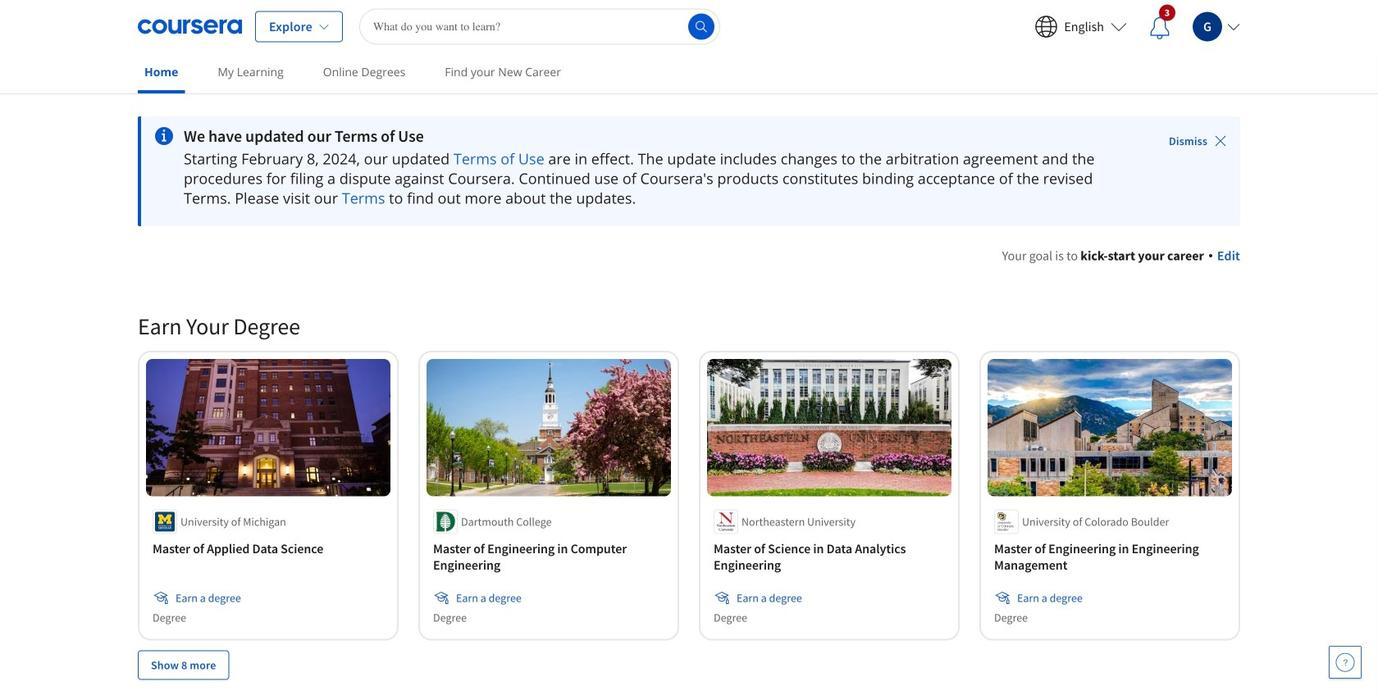 Task type: locate. For each thing, give the bounding box(es) containing it.
None search field
[[359, 9, 720, 45]]

main content
[[0, 96, 1379, 696]]

earn your degree collection element
[[128, 286, 1251, 696]]



Task type: describe. For each thing, give the bounding box(es) containing it.
coursera image
[[138, 14, 242, 40]]

help center image
[[1336, 653, 1356, 673]]

What do you want to learn? text field
[[359, 9, 720, 45]]

information: we have updated our terms of use element
[[184, 126, 1123, 146]]



Task type: vqa. For each thing, say whether or not it's contained in the screenshot.
Associate degree associated with $49,180
no



